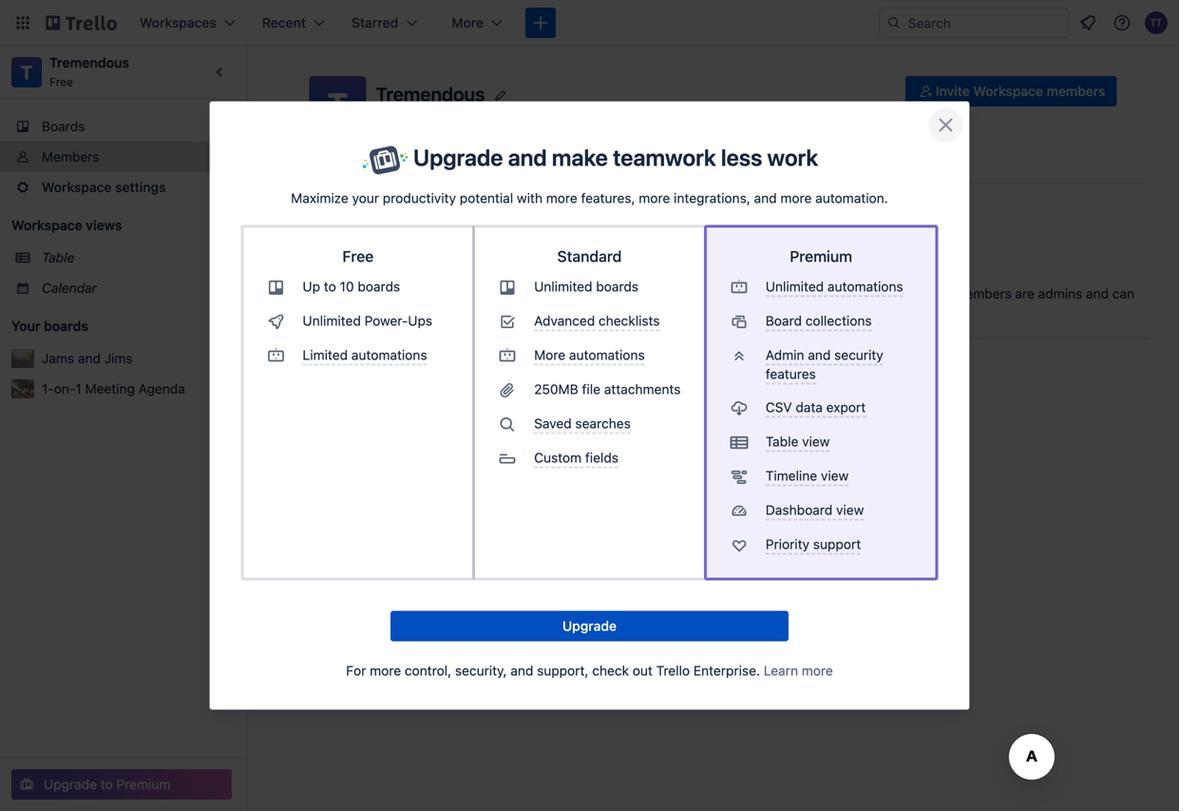 Task type: locate. For each thing, give the bounding box(es) containing it.
t inside button
[[328, 85, 348, 124]]

1-on-1 meeting agenda link
[[42, 379, 236, 398]]

no
[[809, 355, 825, 371]]

admin
[[766, 347, 805, 363]]

1 horizontal spatial tremendous
[[376, 82, 485, 105]]

productivity
[[383, 190, 456, 206]]

1 horizontal spatial pending
[[536, 248, 602, 269]]

table
[[42, 250, 75, 265], [766, 434, 799, 449]]

so
[[523, 136, 536, 149]]

unlimited up edit
[[534, 279, 593, 294]]

this is such an awesome webzone. it is so special!
[[309, 136, 580, 149]]

limited automations
[[303, 347, 427, 363]]

view for table view
[[803, 434, 830, 449]]

potential
[[460, 190, 514, 206]]

check
[[593, 663, 629, 678]]

learn more link
[[764, 663, 834, 678]]

free inside tremendous free
[[49, 75, 73, 88]]

dashboard
[[766, 502, 833, 518]]

maximize
[[291, 190, 349, 206]]

1 horizontal spatial table
[[766, 434, 799, 449]]

and right it
[[508, 144, 547, 171]]

view up support
[[837, 502, 865, 518]]

it
[[500, 136, 508, 149]]

this
[[762, 286, 785, 301]]

workspace up workspace members link
[[359, 253, 421, 266]]

pending down guests
[[289, 360, 340, 376]]

workspace inside button
[[974, 83, 1044, 99]]

more down teamwork
[[639, 190, 671, 206]]

members inside workspace members link
[[362, 284, 421, 299]]

more down work
[[781, 190, 812, 206]]

2 horizontal spatial to
[[721, 286, 734, 301]]

boards up workspace members link
[[424, 253, 463, 266]]

premium
[[790, 247, 853, 265], [116, 776, 171, 792]]

table up calendar
[[42, 250, 75, 265]]

unlimited for standard
[[534, 279, 593, 294]]

advanced
[[534, 313, 595, 329]]

your boards
[[11, 318, 88, 334]]

upgrade inside upgrade for more permissions controls
[[293, 418, 348, 434]]

is
[[335, 136, 344, 149], [511, 136, 520, 149]]

upgrade for upgrade
[[563, 618, 617, 634]]

free up up to 10 boards in the top left of the page
[[343, 247, 374, 265]]

automations
[[828, 279, 904, 294], [352, 347, 427, 363], [569, 347, 645, 363]]

members down the boards
[[42, 149, 99, 164]]

workspace down people at top
[[563, 305, 632, 320]]

1 horizontal spatial premium
[[790, 247, 853, 265]]

more
[[534, 347, 566, 363]]

1 horizontal spatial is
[[511, 136, 520, 149]]

table for table
[[42, 250, 75, 265]]

0 horizontal spatial tremendous
[[49, 55, 129, 70]]

open information menu image
[[1113, 13, 1132, 32]]

2 vertical spatial view
[[837, 502, 865, 518]]

free down tremendous link
[[49, 75, 73, 88]]

upgrade to premium link
[[11, 769, 232, 800]]

workspace views
[[11, 217, 122, 233]]

1 horizontal spatial to
[[324, 279, 336, 294]]

t left tremendous free
[[21, 61, 33, 83]]

members down maximize
[[278, 214, 360, 236]]

out
[[633, 663, 653, 678]]

2 horizontal spatial automations
[[828, 279, 904, 294]]

upgrade and make teamwork less work
[[414, 144, 819, 171]]

calendar
[[42, 280, 97, 296]]

250mb file attachments
[[534, 381, 681, 397]]

to for premium
[[101, 776, 113, 792]]

is right it
[[511, 136, 520, 149]]

search image
[[887, 15, 902, 30]]

more right the for
[[370, 663, 401, 678]]

members up up
[[289, 253, 341, 266]]

boards down members of workspace boards
[[358, 279, 400, 294]]

0 vertical spatial pending
[[536, 248, 602, 269]]

view up dashboard view at bottom
[[821, 468, 849, 484]]

unlimited up limited
[[303, 313, 361, 329]]

make
[[552, 144, 608, 171]]

1 horizontal spatial members
[[955, 286, 1012, 301]]

permissions
[[409, 418, 486, 434]]

0 horizontal spatial members
[[362, 284, 421, 299]]

table down csv
[[766, 434, 799, 449]]

upgrade for upgrade for more permissions controls
[[293, 418, 348, 434]]

are left no
[[786, 355, 806, 371]]

1 vertical spatial pending
[[289, 360, 340, 376]]

learn
[[764, 663, 799, 678]]

automations up the 'collections'
[[828, 279, 904, 294]]

and left support,
[[511, 663, 534, 678]]

2 horizontal spatial unlimited
[[766, 279, 825, 294]]

free
[[49, 75, 73, 88], [343, 247, 374, 265]]

primary element
[[0, 0, 1180, 46]]

and left the jims
[[78, 350, 101, 366]]

pending up unlimited boards
[[536, 248, 602, 269]]

1 vertical spatial t
[[328, 85, 348, 124]]

upgrade for upgrade and make teamwork less work
[[414, 144, 503, 171]]

0 horizontal spatial is
[[335, 136, 344, 149]]

automations down guests link
[[352, 347, 427, 363]]

workspace
[[974, 83, 1044, 99], [11, 217, 82, 233], [359, 253, 421, 266], [289, 284, 359, 299], [883, 286, 951, 301], [563, 305, 632, 320]]

more right with
[[547, 190, 578, 206]]

tremendous right t "link"
[[49, 55, 129, 70]]

awesome
[[393, 136, 443, 149]]

0 horizontal spatial premium
[[116, 776, 171, 792]]

unlimited
[[534, 279, 593, 294], [766, 279, 825, 294], [303, 313, 361, 329]]

saved
[[534, 416, 572, 431]]

members up power-
[[362, 284, 421, 299]]

t inside "link"
[[21, 61, 33, 83]]

0 vertical spatial view
[[803, 434, 830, 449]]

jams and jims
[[42, 350, 133, 366]]

unlimited up 'board'
[[766, 279, 825, 294]]

are
[[1016, 286, 1035, 301], [786, 355, 806, 371]]

1 vertical spatial tremendous
[[376, 82, 485, 105]]

jams
[[42, 350, 74, 366]]

and left the can
[[1087, 286, 1110, 301]]

to for 10
[[324, 279, 336, 294]]

members of workspace boards
[[289, 253, 463, 266]]

0 vertical spatial t
[[21, 61, 33, 83]]

integrations,
[[674, 190, 751, 206]]

2 horizontal spatial members
[[1047, 83, 1106, 99]]

1 is from the left
[[335, 136, 344, 149]]

unlimited power-ups
[[303, 313, 433, 329]]

250mb
[[534, 381, 579, 397]]

1 horizontal spatial are
[[1016, 286, 1035, 301]]

to inside these people have requested to join this workspace. all workspace members are admins and can edit workspace settings.
[[721, 286, 734, 301]]

1 horizontal spatial free
[[343, 247, 374, 265]]

1-
[[42, 381, 54, 396]]

pending for pending
[[289, 360, 340, 376]]

automations for standard
[[569, 347, 645, 363]]

timeline
[[766, 468, 818, 484]]

tremendous link
[[49, 55, 129, 70]]

there
[[747, 355, 783, 371]]

and down 'less'
[[755, 190, 777, 206]]

1 vertical spatial view
[[821, 468, 849, 484]]

workspace left views
[[11, 217, 82, 233]]

enterprise.
[[694, 663, 761, 678]]

0 horizontal spatial to
[[101, 776, 113, 792]]

of
[[344, 253, 356, 266]]

0 horizontal spatial pending
[[289, 360, 340, 376]]

0 horizontal spatial t
[[21, 61, 33, 83]]

0 horizontal spatial automations
[[352, 347, 427, 363]]

workspace right invite
[[974, 83, 1044, 99]]

0 horizontal spatial table
[[42, 250, 75, 265]]

t link
[[11, 57, 42, 87]]

1 horizontal spatial unlimited
[[534, 279, 593, 294]]

view
[[803, 434, 830, 449], [821, 468, 849, 484], [837, 502, 865, 518]]

are inside these people have requested to join this workspace. all workspace members are admins and can edit workspace settings.
[[1016, 286, 1035, 301]]

view for dashboard view
[[837, 502, 865, 518]]

pending for pending ( 0 )
[[536, 248, 602, 269]]

less
[[721, 144, 763, 171]]

tremendous for tremendous free
[[49, 55, 129, 70]]

0
[[612, 248, 623, 269]]

join
[[737, 286, 759, 301]]

your
[[11, 318, 40, 334]]

and down board collections
[[808, 347, 831, 363]]

1 vertical spatial table
[[766, 434, 799, 449]]

to inside upgrade to premium link
[[101, 776, 113, 792]]

dashboard view
[[766, 502, 865, 518]]

workspace members link
[[278, 275, 506, 309]]

boards
[[424, 253, 463, 266], [358, 279, 400, 294], [596, 279, 639, 294], [44, 318, 88, 334]]

automations up the 250mb file attachments
[[569, 347, 645, 363]]

board
[[766, 313, 802, 329]]

boards link
[[0, 111, 247, 142]]

0 notifications image
[[1077, 11, 1100, 34]]

view down csv data export
[[803, 434, 830, 449]]

table for table view
[[766, 434, 799, 449]]

features,
[[581, 190, 636, 206]]

tremendous up 'awesome'
[[376, 82, 485, 105]]

is right this
[[335, 136, 344, 149]]

1 horizontal spatial automations
[[569, 347, 645, 363]]

0 horizontal spatial are
[[786, 355, 806, 371]]

1 horizontal spatial t
[[328, 85, 348, 124]]

terry turtle (terryturtle) image
[[1146, 11, 1169, 34]]

0 horizontal spatial free
[[49, 75, 73, 88]]

1 vertical spatial are
[[786, 355, 806, 371]]

are left admins
[[1016, 286, 1035, 301]]

and
[[508, 144, 547, 171], [755, 190, 777, 206], [1087, 286, 1110, 301], [808, 347, 831, 363], [78, 350, 101, 366], [511, 663, 534, 678]]

0 vertical spatial free
[[49, 75, 73, 88]]

security
[[835, 347, 884, 363]]

priority
[[766, 536, 810, 552]]

0 vertical spatial table
[[42, 250, 75, 265]]

such
[[347, 136, 373, 149]]

members down 0 notifications image on the top right of page
[[1047, 83, 1106, 99]]

attachments
[[605, 381, 681, 397]]

0 vertical spatial are
[[1016, 286, 1035, 301]]

more right for
[[373, 418, 406, 434]]

1 vertical spatial members
[[278, 214, 360, 236]]

there are no pending requests.
[[747, 355, 939, 371]]

members left admins
[[955, 286, 1012, 301]]

meeting
[[85, 381, 135, 396]]

admins
[[1039, 286, 1083, 301]]

1 vertical spatial premium
[[116, 776, 171, 792]]

0 vertical spatial tremendous
[[49, 55, 129, 70]]

t up this
[[328, 85, 348, 124]]



Task type: describe. For each thing, give the bounding box(es) containing it.
csv
[[766, 399, 793, 415]]

boards up jams
[[44, 318, 88, 334]]

pending ( 0 )
[[536, 248, 630, 269]]

table view
[[766, 434, 830, 449]]

features
[[766, 366, 817, 382]]

timeline view
[[766, 468, 849, 484]]

special!
[[539, 136, 580, 149]]

control,
[[405, 663, 452, 678]]

automations for free
[[352, 347, 427, 363]]

searches
[[576, 416, 631, 431]]

upgrade link
[[391, 611, 789, 641]]

view for timeline view
[[821, 468, 849, 484]]

members inside invite workspace members button
[[1047, 83, 1106, 99]]

support
[[814, 536, 862, 552]]

t for the t button
[[328, 85, 348, 124]]

priority support
[[766, 536, 862, 552]]

unlimited automations
[[766, 279, 904, 294]]

10
[[340, 279, 354, 294]]

for more control, security, and support, check out trello enterprise. learn more
[[346, 663, 834, 678]]

work
[[768, 144, 819, 171]]

saved searches
[[534, 416, 631, 431]]

power-
[[365, 313, 408, 329]]

an
[[376, 136, 389, 149]]

file
[[582, 381, 601, 397]]

more inside upgrade for more permissions controls
[[373, 418, 406, 434]]

on-
[[54, 381, 75, 396]]

0 vertical spatial members
[[42, 149, 99, 164]]

and inside admin and security features
[[808, 347, 831, 363]]

upgrade for upgrade to premium
[[44, 776, 97, 792]]

and inside these people have requested to join this workspace. all workspace members are admins and can edit workspace settings.
[[1087, 286, 1110, 301]]

webzone.
[[446, 136, 497, 149]]

1
[[75, 381, 82, 396]]

for
[[351, 418, 369, 434]]

calendar link
[[42, 279, 236, 298]]

people
[[578, 286, 619, 301]]

close image
[[935, 114, 958, 137]]

0 vertical spatial premium
[[790, 247, 853, 265]]

0 horizontal spatial unlimited
[[303, 313, 361, 329]]

)
[[623, 248, 630, 269]]

create board or workspace image
[[531, 13, 551, 32]]

can
[[1113, 286, 1135, 301]]

admin and security features
[[766, 347, 884, 382]]

limited
[[303, 347, 348, 363]]

with
[[517, 190, 543, 206]]

your
[[352, 190, 379, 206]]

support,
[[537, 663, 589, 678]]

briefcase image
[[361, 145, 409, 175]]

boards down 0
[[596, 279, 639, 294]]

edit
[[536, 305, 560, 320]]

workspace.
[[788, 286, 860, 301]]

workspace right all
[[883, 286, 951, 301]]

sm image
[[917, 82, 936, 101]]

this
[[309, 136, 332, 149]]

2 is from the left
[[511, 136, 520, 149]]

checklists
[[599, 313, 660, 329]]

jims
[[104, 350, 133, 366]]

these
[[536, 286, 574, 301]]

upgrade for more permissions controls
[[293, 418, 486, 449]]

invite
[[936, 83, 971, 99]]

pending
[[828, 355, 878, 371]]

upgrade to premium
[[44, 776, 171, 792]]

data
[[796, 399, 823, 415]]

pending link
[[278, 351, 506, 385]]

automation.
[[816, 190, 889, 206]]

security,
[[455, 663, 507, 678]]

workspace up guests
[[289, 284, 359, 299]]

have
[[623, 286, 652, 301]]

for
[[346, 663, 366, 678]]

Search field
[[902, 9, 1069, 37]]

ups
[[408, 313, 433, 329]]

requested
[[656, 286, 718, 301]]

advanced checklists
[[534, 313, 660, 329]]

1 vertical spatial free
[[343, 247, 374, 265]]

controls
[[293, 433, 345, 449]]

standard
[[558, 247, 622, 265]]

views
[[86, 217, 122, 233]]

t for t "link"
[[21, 61, 33, 83]]

members inside these people have requested to join this workspace. all workspace members are admins and can edit workspace settings.
[[955, 286, 1012, 301]]

tremendous free
[[49, 55, 129, 88]]

maximize your productivity potential with more features, more integrations, and more automation.
[[291, 190, 889, 206]]

workspace navigation collapse icon image
[[207, 59, 234, 86]]

custom fields
[[534, 450, 619, 465]]

unlimited for premium
[[766, 279, 825, 294]]

guests
[[289, 322, 333, 338]]

custom
[[534, 450, 582, 465]]

invite workspace members
[[936, 83, 1106, 99]]

workspace members
[[289, 284, 421, 299]]

jams and jims link
[[42, 349, 213, 368]]

more right learn
[[802, 663, 834, 678]]

requests.
[[882, 355, 939, 371]]

settings.
[[635, 305, 688, 320]]

guests link
[[278, 313, 506, 347]]

teamwork
[[613, 144, 717, 171]]

invite workspace members button
[[906, 76, 1118, 106]]

tremendous for tremendous
[[376, 82, 485, 105]]

these people have requested to join this workspace. all workspace members are admins and can edit workspace settings.
[[536, 286, 1135, 320]]

your boards with 2 items element
[[11, 315, 192, 338]]

members link
[[0, 142, 247, 172]]

2 vertical spatial members
[[289, 253, 341, 266]]

agenda
[[139, 381, 185, 396]]

(
[[606, 248, 612, 269]]

fields
[[586, 450, 619, 465]]



Task type: vqa. For each thing, say whether or not it's contained in the screenshot.
Micro-
no



